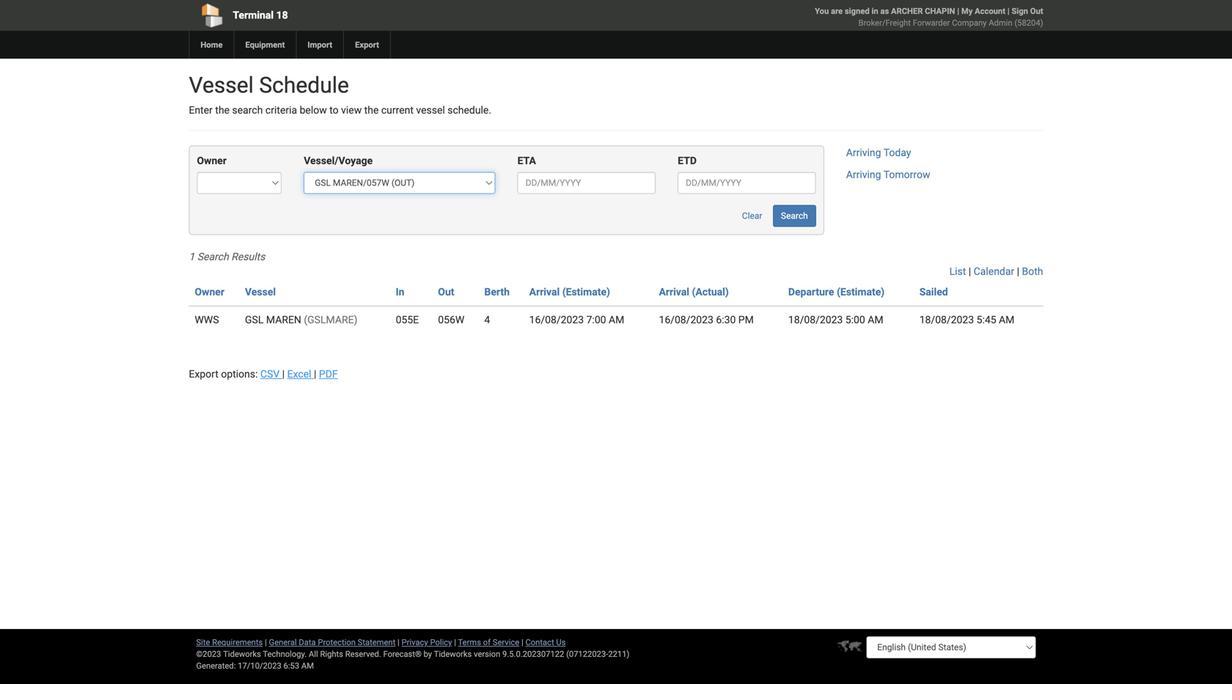 Task type: vqa. For each thing, say whether or not it's contained in the screenshot.
the top "pool"
no



Task type: locate. For each thing, give the bounding box(es) containing it.
1 horizontal spatial export
[[355, 40, 379, 50]]

tomorrow
[[884, 169, 930, 181]]

am inside site requirements | general data protection statement | privacy policy | terms of service | contact us ©2023 tideworks technology. all rights reserved. forecast® by tideworks version 9.5.0.202307122 (07122023-2211) generated: 17/10/2023 6:53 am
[[301, 661, 314, 671]]

requirements
[[212, 638, 263, 647]]

both
[[1022, 265, 1043, 278]]

out inside you are signed in as archer chapin | my account | sign out broker/freight forwarder company admin (58204)
[[1030, 6, 1043, 16]]

contact us link
[[526, 638, 566, 647]]

18/08/2023
[[788, 314, 843, 326], [920, 314, 974, 326]]

1 vertical spatial search
[[197, 251, 229, 263]]

am for 18/08/2023 5:00 am
[[868, 314, 884, 326]]

out up (58204)
[[1030, 6, 1043, 16]]

2 18/08/2023 from the left
[[920, 314, 974, 326]]

terminal 18 link
[[189, 0, 532, 31]]

1 18/08/2023 from the left
[[788, 314, 843, 326]]

clear
[[742, 211, 762, 221]]

16/08/2023 down arrival (actual)
[[659, 314, 714, 326]]

vessel for vessel
[[245, 286, 276, 298]]

18/08/2023 5:45 am
[[920, 314, 1015, 326]]

export down terminal 18 link
[[355, 40, 379, 50]]

am right 5:00 on the right of page
[[868, 314, 884, 326]]

1 horizontal spatial arrival
[[659, 286, 689, 298]]

2 16/08/2023 from the left
[[659, 314, 714, 326]]

1 horizontal spatial the
[[364, 104, 379, 116]]

search right clear
[[781, 211, 808, 221]]

data
[[299, 638, 316, 647]]

version
[[474, 649, 500, 659]]

sign out link
[[1012, 6, 1043, 16]]

16/08/2023
[[529, 314, 584, 326], [659, 314, 714, 326]]

results
[[231, 251, 265, 263]]

etd
[[678, 155, 697, 167]]

(58204)
[[1015, 18, 1043, 28]]

tideworks
[[434, 649, 472, 659]]

16/08/2023 for 16/08/2023 7:00 am
[[529, 314, 584, 326]]

1 vertical spatial out
[[438, 286, 454, 298]]

0 horizontal spatial 16/08/2023
[[529, 314, 584, 326]]

16/08/2023 down arrival (estimate) link
[[529, 314, 584, 326]]

18/08/2023 for 18/08/2023 5:00 am
[[788, 314, 843, 326]]

statement
[[358, 638, 396, 647]]

arrival left (actual) at the right top
[[659, 286, 689, 298]]

technology.
[[263, 649, 307, 659]]

broker/freight
[[859, 18, 911, 28]]

1 horizontal spatial 18/08/2023
[[920, 314, 974, 326]]

enter
[[189, 104, 213, 116]]

0 horizontal spatial 18/08/2023
[[788, 314, 843, 326]]

0 vertical spatial out
[[1030, 6, 1043, 16]]

the right the "enter"
[[215, 104, 230, 116]]

1 horizontal spatial (estimate)
[[837, 286, 885, 298]]

out link
[[438, 286, 454, 298]]

2 arrival from the left
[[659, 286, 689, 298]]

schedule
[[259, 72, 349, 98]]

1 16/08/2023 from the left
[[529, 314, 584, 326]]

| up 9.5.0.202307122
[[521, 638, 524, 647]]

vessel
[[189, 72, 254, 98], [245, 286, 276, 298]]

of
[[483, 638, 491, 647]]

| right list link
[[969, 265, 971, 278]]

owner down the "enter"
[[197, 155, 227, 167]]

18/08/2023 5:00 am
[[788, 314, 884, 326]]

arrival up the 16/08/2023 7:00 am
[[529, 286, 560, 298]]

4
[[484, 314, 490, 326]]

| left general
[[265, 638, 267, 647]]

account
[[975, 6, 1006, 16]]

below
[[300, 104, 327, 116]]

| left sign
[[1008, 6, 1010, 16]]

0 vertical spatial arriving
[[846, 147, 881, 159]]

arrival for arrival (actual)
[[659, 286, 689, 298]]

departure
[[788, 286, 834, 298]]

company
[[952, 18, 987, 28]]

arriving for arriving today
[[846, 147, 881, 159]]

7:00
[[586, 314, 606, 326]]

vessel up gsl
[[245, 286, 276, 298]]

1 vertical spatial export
[[189, 368, 218, 380]]

0 horizontal spatial (estimate)
[[562, 286, 610, 298]]

1 the from the left
[[215, 104, 230, 116]]

the right view
[[364, 104, 379, 116]]

2 (estimate) from the left
[[837, 286, 885, 298]]

search right 1
[[197, 251, 229, 263]]

excel
[[287, 368, 311, 380]]

am down "all"
[[301, 661, 314, 671]]

terminal 18
[[233, 9, 288, 21]]

you are signed in as archer chapin | my account | sign out broker/freight forwarder company admin (58204)
[[815, 6, 1043, 28]]

1 horizontal spatial search
[[781, 211, 808, 221]]

arrival (actual)
[[659, 286, 729, 298]]

arrival for arrival (estimate)
[[529, 286, 560, 298]]

1 (estimate) from the left
[[562, 286, 610, 298]]

2211)
[[608, 649, 630, 659]]

©2023 tideworks
[[196, 649, 261, 659]]

out up 056w
[[438, 286, 454, 298]]

| up forecast®
[[398, 638, 400, 647]]

arriving down arriving today link
[[846, 169, 881, 181]]

am for 18/08/2023 5:45 am
[[999, 314, 1015, 326]]

1 horizontal spatial 16/08/2023
[[659, 314, 714, 326]]

am right 7:00
[[609, 314, 624, 326]]

berth
[[484, 286, 510, 298]]

0 vertical spatial vessel
[[189, 72, 254, 98]]

list
[[950, 265, 966, 278]]

arriving up the arriving tomorrow link
[[846, 147, 881, 159]]

16/08/2023 7:00 am
[[529, 314, 624, 326]]

1 vertical spatial vessel
[[245, 286, 276, 298]]

arriving tomorrow
[[846, 169, 930, 181]]

sign
[[1012, 6, 1028, 16]]

out
[[1030, 6, 1043, 16], [438, 286, 454, 298]]

privacy
[[402, 638, 428, 647]]

1 arrival from the left
[[529, 286, 560, 298]]

0 vertical spatial owner
[[197, 155, 227, 167]]

(gslmare)
[[304, 314, 358, 326]]

forecast®
[[383, 649, 422, 659]]

| left my at the right of the page
[[957, 6, 959, 16]]

contact
[[526, 638, 554, 647]]

18/08/2023 down sailed
[[920, 314, 974, 326]]

reserved.
[[345, 649, 381, 659]]

calendar link
[[974, 265, 1015, 278]]

list link
[[950, 265, 966, 278]]

sailed
[[920, 286, 948, 298]]

|
[[957, 6, 959, 16], [1008, 6, 1010, 16], [969, 265, 971, 278], [1017, 265, 1020, 278], [282, 368, 285, 380], [314, 368, 316, 380], [265, 638, 267, 647], [398, 638, 400, 647], [454, 638, 456, 647], [521, 638, 524, 647]]

the
[[215, 104, 230, 116], [364, 104, 379, 116]]

1 arriving from the top
[[846, 147, 881, 159]]

0 vertical spatial search
[[781, 211, 808, 221]]

(estimate) for departure (estimate)
[[837, 286, 885, 298]]

2 arriving from the top
[[846, 169, 881, 181]]

0 horizontal spatial arrival
[[529, 286, 560, 298]]

by
[[424, 649, 432, 659]]

1 horizontal spatial out
[[1030, 6, 1043, 16]]

owner up wws
[[195, 286, 224, 298]]

today
[[884, 147, 911, 159]]

export link
[[343, 31, 390, 59]]

options:
[[221, 368, 258, 380]]

departure (estimate) link
[[788, 286, 885, 298]]

archer
[[891, 6, 923, 16]]

vessel up the "enter"
[[189, 72, 254, 98]]

both link
[[1022, 265, 1043, 278]]

0 horizontal spatial export
[[189, 368, 218, 380]]

forwarder
[[913, 18, 950, 28]]

0 horizontal spatial the
[[215, 104, 230, 116]]

arriving for arriving tomorrow
[[846, 169, 881, 181]]

(estimate) up 5:00 on the right of page
[[837, 286, 885, 298]]

departure (estimate)
[[788, 286, 885, 298]]

rights
[[320, 649, 343, 659]]

search inside the 1 search results list | calendar | both
[[197, 251, 229, 263]]

arriving tomorrow link
[[846, 169, 930, 181]]

0 horizontal spatial search
[[197, 251, 229, 263]]

vessel inside vessel schedule enter the search criteria below to view the current vessel schedule.
[[189, 72, 254, 98]]

(estimate) up the 16/08/2023 7:00 am
[[562, 286, 610, 298]]

(estimate)
[[562, 286, 610, 298], [837, 286, 885, 298]]

search button
[[773, 205, 816, 227]]

vessel for vessel schedule enter the search criteria below to view the current vessel schedule.
[[189, 72, 254, 98]]

export left options:
[[189, 368, 218, 380]]

17/10/2023
[[238, 661, 281, 671]]

am right 5:45
[[999, 314, 1015, 326]]

0 vertical spatial export
[[355, 40, 379, 50]]

export options: csv | excel | pdf
[[189, 368, 338, 380]]

1 vertical spatial arriving
[[846, 169, 881, 181]]

18/08/2023 down the "departure"
[[788, 314, 843, 326]]

site
[[196, 638, 210, 647]]



Task type: describe. For each thing, give the bounding box(es) containing it.
are
[[831, 6, 843, 16]]

owner link
[[195, 286, 224, 298]]

home link
[[189, 31, 234, 59]]

(actual)
[[692, 286, 729, 298]]

my
[[962, 6, 973, 16]]

| up tideworks
[[454, 638, 456, 647]]

arriving today link
[[846, 147, 911, 159]]

| right csv
[[282, 368, 285, 380]]

18/08/2023 for 18/08/2023 5:45 am
[[920, 314, 974, 326]]

16/08/2023 6:30 pm
[[659, 314, 754, 326]]

excel link
[[287, 368, 314, 380]]

search inside button
[[781, 211, 808, 221]]

general data protection statement link
[[269, 638, 396, 647]]

18
[[276, 9, 288, 21]]

pdf
[[319, 368, 338, 380]]

export for export
[[355, 40, 379, 50]]

| left the 'pdf' link
[[314, 368, 316, 380]]

1 vertical spatial owner
[[195, 286, 224, 298]]

am for 16/08/2023 7:00 am
[[609, 314, 624, 326]]

1
[[189, 251, 195, 263]]

pdf link
[[319, 368, 338, 380]]

calendar
[[974, 265, 1015, 278]]

2 the from the left
[[364, 104, 379, 116]]

terms of service link
[[458, 638, 519, 647]]

home
[[201, 40, 223, 50]]

policy
[[430, 638, 452, 647]]

arrival (estimate) link
[[529, 286, 610, 298]]

arrival (estimate)
[[529, 286, 610, 298]]

eta
[[518, 155, 536, 167]]

site requirements link
[[196, 638, 263, 647]]

csv link
[[260, 368, 282, 380]]

(estimate) for arrival (estimate)
[[562, 286, 610, 298]]

vessel
[[416, 104, 445, 116]]

16/08/2023 for 16/08/2023 6:30 pm
[[659, 314, 714, 326]]

vessel/voyage
[[304, 155, 373, 167]]

ETA text field
[[518, 172, 656, 194]]

in
[[396, 286, 405, 298]]

service
[[493, 638, 519, 647]]

5:45
[[977, 314, 996, 326]]

gsl
[[245, 314, 264, 326]]

| left both link
[[1017, 265, 1020, 278]]

view
[[341, 104, 362, 116]]

privacy policy link
[[402, 638, 452, 647]]

in
[[872, 6, 878, 16]]

arrival (actual) link
[[659, 286, 729, 298]]

my account link
[[962, 6, 1006, 16]]

berth link
[[484, 286, 510, 298]]

search
[[232, 104, 263, 116]]

vessel link
[[245, 286, 276, 298]]

site requirements | general data protection statement | privacy policy | terms of service | contact us ©2023 tideworks technology. all rights reserved. forecast® by tideworks version 9.5.0.202307122 (07122023-2211) generated: 17/10/2023 6:53 am
[[196, 638, 630, 671]]

as
[[881, 6, 889, 16]]

5:00
[[846, 314, 865, 326]]

0 horizontal spatial out
[[438, 286, 454, 298]]

protection
[[318, 638, 356, 647]]

to
[[329, 104, 339, 116]]

056w
[[438, 314, 465, 326]]

you
[[815, 6, 829, 16]]

import link
[[296, 31, 343, 59]]

9.5.0.202307122
[[502, 649, 564, 659]]

import
[[308, 40, 332, 50]]

admin
[[989, 18, 1013, 28]]

055e
[[396, 314, 419, 326]]

csv
[[260, 368, 280, 380]]

maren
[[266, 314, 301, 326]]

(07122023-
[[566, 649, 608, 659]]

6:53
[[284, 661, 299, 671]]

clear button
[[734, 205, 770, 227]]

general
[[269, 638, 297, 647]]

all
[[309, 649, 318, 659]]

equipment
[[245, 40, 285, 50]]

6:30
[[716, 314, 736, 326]]

us
[[556, 638, 566, 647]]

gsl maren (gslmare)
[[245, 314, 358, 326]]

schedule.
[[448, 104, 491, 116]]

ETD text field
[[678, 172, 816, 194]]

export for export options: csv | excel | pdf
[[189, 368, 218, 380]]

criteria
[[265, 104, 297, 116]]

sailed link
[[920, 286, 948, 298]]



